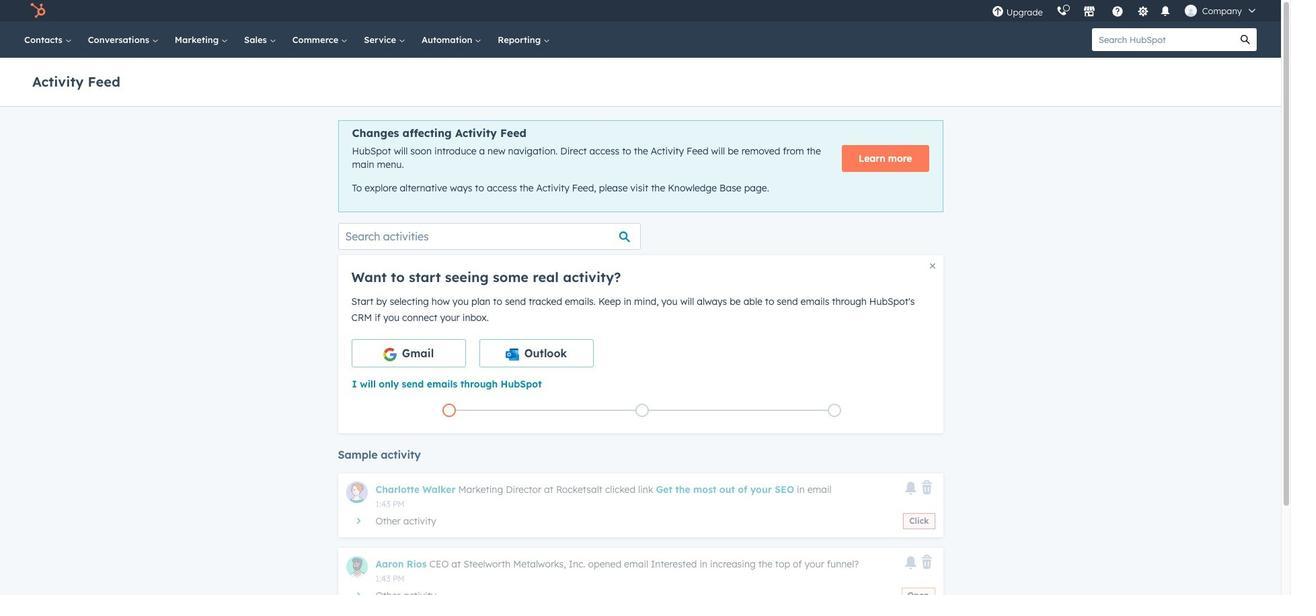 Task type: locate. For each thing, give the bounding box(es) containing it.
menu
[[985, 0, 1265, 22]]

list
[[353, 401, 931, 420]]

Search HubSpot search field
[[1092, 28, 1234, 51]]

onboarding.steps.finalstep.title image
[[831, 408, 838, 415]]

None checkbox
[[351, 339, 466, 368], [479, 339, 593, 368], [351, 339, 466, 368], [479, 339, 593, 368]]



Task type: vqa. For each thing, say whether or not it's contained in the screenshot.
Onboarding.Steps.Finalstep.Title icon
yes



Task type: describe. For each thing, give the bounding box(es) containing it.
Search activities search field
[[338, 223, 641, 250]]

jacob simon image
[[1185, 5, 1197, 17]]

onboarding.steps.sendtrackedemailingmail.title image
[[639, 408, 645, 415]]

close image
[[930, 263, 935, 269]]

marketplaces image
[[1083, 6, 1095, 18]]



